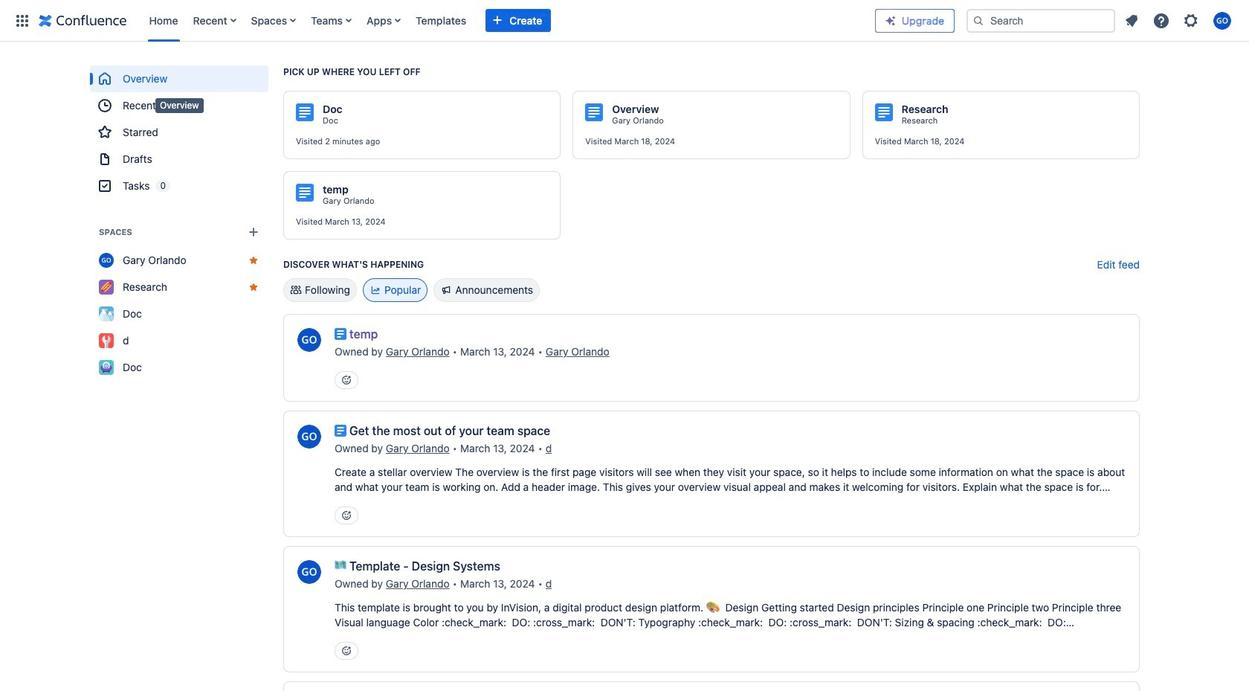 Task type: locate. For each thing, give the bounding box(es) containing it.
None search field
[[967, 9, 1116, 32]]

settings icon image
[[1183, 12, 1201, 29]]

3 more information about gary orlando image from the top
[[296, 559, 323, 586]]

group
[[90, 65, 269, 199]]

more information about gary orlando image for second add reaction icon from the top
[[296, 559, 323, 586]]

more information about gary orlando image
[[296, 327, 323, 353], [296, 423, 323, 450], [296, 559, 323, 586]]

0 vertical spatial add reaction image
[[341, 374, 353, 386]]

2 vertical spatial more information about gary orlando image
[[296, 559, 323, 586]]

1 vertical spatial add reaction image
[[341, 645, 353, 657]]

Search field
[[967, 9, 1116, 32]]

0 vertical spatial unstar this space image
[[248, 254, 260, 266]]

:map: image
[[335, 559, 347, 571], [335, 559, 347, 571]]

help icon image
[[1153, 12, 1171, 29]]

1 horizontal spatial list
[[1119, 7, 1241, 34]]

0 vertical spatial more information about gary orlando image
[[296, 327, 323, 353]]

confluence image
[[39, 12, 127, 29], [39, 12, 127, 29]]

banner
[[0, 0, 1250, 42]]

appswitcher icon image
[[13, 12, 31, 29]]

unstar this space image
[[248, 254, 260, 266], [248, 281, 260, 293]]

0 horizontal spatial list
[[142, 0, 876, 41]]

add reaction image
[[341, 510, 353, 522]]

2 add reaction image from the top
[[341, 645, 353, 657]]

add reaction image
[[341, 374, 353, 386], [341, 645, 353, 657]]

1 vertical spatial more information about gary orlando image
[[296, 423, 323, 450]]

2 more information about gary orlando image from the top
[[296, 423, 323, 450]]

1 more information about gary orlando image from the top
[[296, 327, 323, 353]]

1 vertical spatial unstar this space image
[[248, 281, 260, 293]]

list
[[142, 0, 876, 41], [1119, 7, 1241, 34]]

global element
[[9, 0, 876, 41]]



Task type: describe. For each thing, give the bounding box(es) containing it.
2 unstar this space image from the top
[[248, 281, 260, 293]]

create a space image
[[245, 223, 263, 241]]

1 unstar this space image from the top
[[248, 254, 260, 266]]

1 add reaction image from the top
[[341, 374, 353, 386]]

list for premium icon
[[1119, 7, 1241, 34]]

notification icon image
[[1123, 12, 1141, 29]]

search image
[[973, 15, 985, 26]]

your profile and preferences image
[[1214, 12, 1232, 29]]

list for appswitcher icon on the top of the page
[[142, 0, 876, 41]]

more information about gary orlando image for add reaction image
[[296, 423, 323, 450]]

premium image
[[885, 15, 897, 26]]



Task type: vqa. For each thing, say whether or not it's contained in the screenshot.
first by from the right
no



